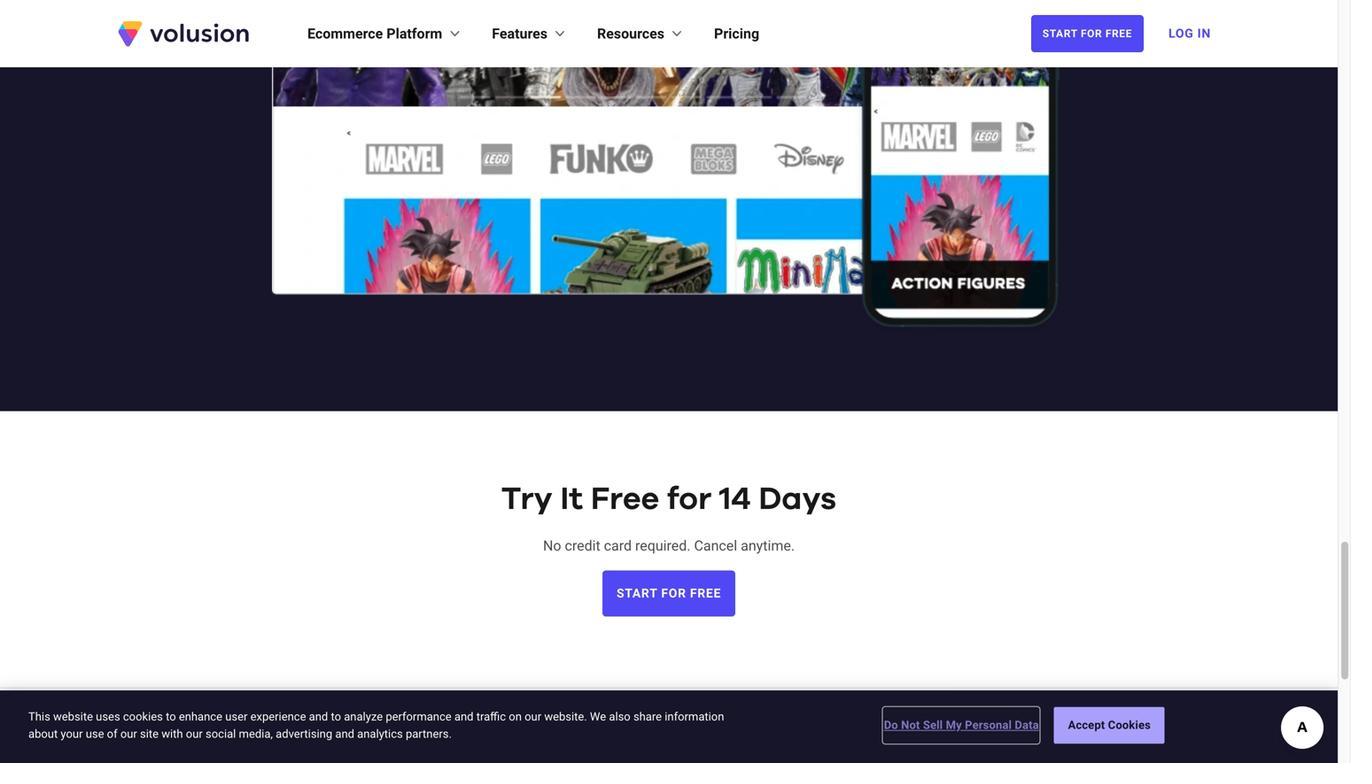 Task type: vqa. For each thing, say whether or not it's contained in the screenshot.
left the FOR
yes



Task type: describe. For each thing, give the bounding box(es) containing it.
resources
[[597, 25, 664, 42]]

your
[[61, 728, 83, 741]]

accept
[[1068, 719, 1105, 732]]

do not sell my personal data
[[884, 719, 1039, 732]]

1 horizontal spatial start for free link
[[1031, 15, 1144, 52]]

try it free for 14 days
[[501, 484, 836, 516]]

ecommerce platform button
[[307, 23, 464, 44]]

accept cookies button
[[1054, 708, 1165, 744]]

no
[[543, 538, 561, 555]]

site
[[140, 728, 159, 741]]

0 horizontal spatial for
[[661, 587, 686, 601]]

ecommerce platform
[[307, 25, 442, 42]]

cookies
[[1108, 719, 1151, 732]]

1 vertical spatial free
[[690, 587, 721, 601]]

this
[[28, 710, 50, 724]]

try
[[501, 484, 553, 516]]

information
[[665, 710, 724, 724]]

ecommerce
[[307, 25, 383, 42]]

0 vertical spatial start for free
[[1043, 27, 1132, 40]]

0 vertical spatial free
[[1106, 27, 1132, 40]]

company
[[335, 741, 395, 758]]

do
[[884, 719, 898, 732]]

it
[[560, 484, 583, 516]]

data
[[1015, 719, 1039, 732]]

for
[[667, 484, 712, 516]]

of
[[107, 728, 117, 741]]

features
[[492, 25, 548, 42]]

pricing link
[[714, 23, 759, 44]]

media,
[[239, 728, 273, 741]]

1 horizontal spatial our
[[186, 728, 203, 741]]

0 horizontal spatial our
[[120, 728, 137, 741]]

performance
[[386, 710, 452, 724]]

2 horizontal spatial our
[[525, 710, 541, 724]]

platform
[[386, 25, 442, 42]]

log
[[1169, 26, 1194, 41]]

with
[[161, 728, 183, 741]]

on
[[509, 710, 522, 724]]

enhance
[[179, 710, 222, 724]]

1 to from the left
[[166, 710, 176, 724]]

0 horizontal spatial start
[[617, 587, 658, 601]]

partners.
[[406, 728, 452, 741]]

sell
[[923, 719, 943, 732]]

analyze
[[344, 710, 383, 724]]

experience
[[250, 710, 306, 724]]

credit
[[565, 538, 600, 555]]

0 vertical spatial for
[[1081, 27, 1102, 40]]

0 horizontal spatial and
[[309, 710, 328, 724]]

not
[[901, 719, 920, 732]]

cancel
[[694, 538, 737, 555]]

resources button
[[597, 23, 686, 44]]

about
[[28, 728, 58, 741]]



Task type: locate. For each thing, give the bounding box(es) containing it.
user
[[225, 710, 248, 724]]

days
[[759, 484, 836, 516]]

website
[[53, 710, 93, 724]]

0 horizontal spatial start for free link
[[602, 571, 735, 617]]

uses
[[96, 710, 120, 724]]

1 vertical spatial start
[[617, 587, 658, 601]]

1 vertical spatial start for free
[[617, 587, 721, 601]]

our
[[525, 710, 541, 724], [120, 728, 137, 741], [186, 728, 203, 741]]

14
[[719, 484, 751, 516]]

website.
[[544, 710, 587, 724]]

0 vertical spatial start for free link
[[1031, 15, 1144, 52]]

to up with
[[166, 710, 176, 724]]

log in
[[1169, 26, 1211, 41]]

free
[[591, 484, 659, 516]]

start for free link
[[1031, 15, 1144, 52], [602, 571, 735, 617]]

product
[[154, 741, 204, 758]]

1 horizontal spatial start
[[1043, 27, 1078, 40]]

2 to from the left
[[331, 710, 341, 724]]

our right of
[[120, 728, 137, 741]]

accept cookies
[[1068, 719, 1151, 732]]

required.
[[635, 538, 691, 555]]

1 vertical spatial start for free link
[[602, 571, 735, 617]]

log in link
[[1158, 14, 1222, 53]]

also
[[609, 710, 631, 724]]

features button
[[492, 23, 569, 44]]

use
[[86, 728, 104, 741]]

to
[[166, 710, 176, 724], [331, 710, 341, 724]]

and up advertising
[[309, 710, 328, 724]]

to left analyze
[[331, 710, 341, 724]]

analytics
[[357, 728, 403, 741]]

2 horizontal spatial and
[[454, 710, 474, 724]]

1 horizontal spatial to
[[331, 710, 341, 724]]

we
[[590, 710, 606, 724]]

share
[[633, 710, 662, 724]]

free left log
[[1106, 27, 1132, 40]]

1 horizontal spatial and
[[335, 728, 354, 741]]

start
[[1043, 27, 1078, 40], [617, 587, 658, 601]]

privacy alert dialog
[[0, 691, 1338, 764]]

1 horizontal spatial free
[[1106, 27, 1132, 40]]

free
[[1106, 27, 1132, 40], [690, 587, 721, 601]]

1 vertical spatial for
[[661, 587, 686, 601]]

pricing
[[714, 25, 759, 42]]

0 horizontal spatial free
[[690, 587, 721, 601]]

and left traffic
[[454, 710, 474, 724]]

anytime.
[[741, 538, 795, 555]]

0 vertical spatial start
[[1043, 27, 1078, 40]]

our down enhance
[[186, 728, 203, 741]]

my
[[946, 719, 962, 732]]

and down analyze
[[335, 728, 354, 741]]

1 horizontal spatial start for free
[[1043, 27, 1132, 40]]

no credit card required. cancel anytime.
[[543, 538, 795, 555]]

in
[[1197, 26, 1211, 41]]

cookies
[[123, 710, 163, 724]]

do not sell my personal data button
[[884, 708, 1039, 744]]

and
[[309, 710, 328, 724], [454, 710, 474, 724], [335, 728, 354, 741]]

social
[[206, 728, 236, 741]]

free down cancel
[[690, 587, 721, 601]]

card
[[604, 538, 632, 555]]

0 horizontal spatial to
[[166, 710, 176, 724]]

advertising
[[276, 728, 332, 741]]

this website uses cookies to enhance user experience and to analyze performance and traffic on our website. we also share information about your use of our site with our social media, advertising and analytics partners.
[[28, 710, 724, 741]]

start for free
[[1043, 27, 1132, 40], [617, 587, 721, 601]]

our right on
[[525, 710, 541, 724]]

personal
[[965, 719, 1012, 732]]

0 horizontal spatial start for free
[[617, 587, 721, 601]]

1 horizontal spatial for
[[1081, 27, 1102, 40]]

traffic
[[476, 710, 506, 724]]

for
[[1081, 27, 1102, 40], [661, 587, 686, 601]]



